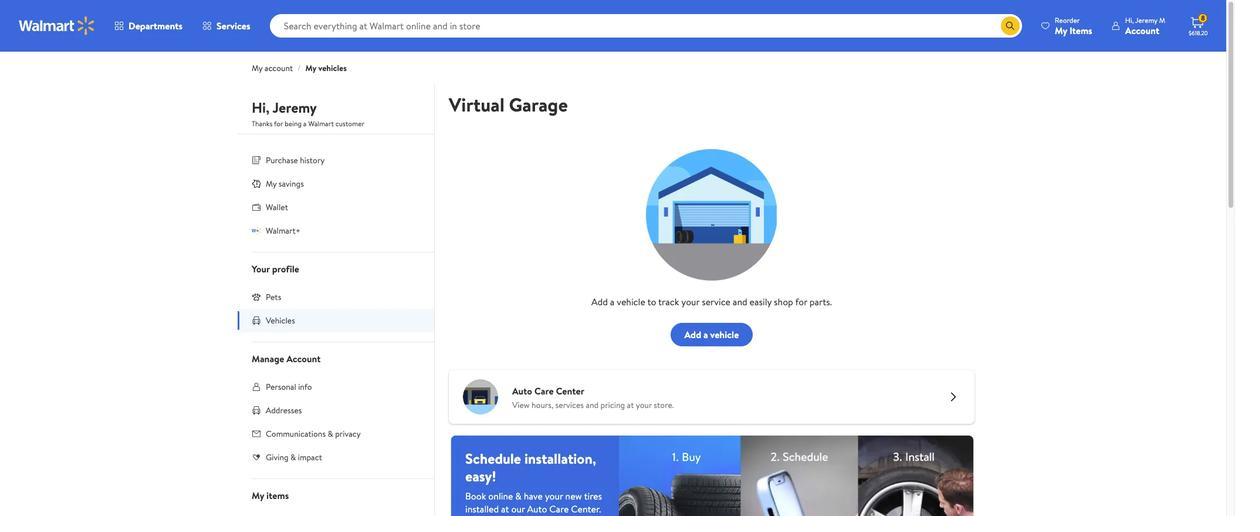 Task type: vqa. For each thing, say whether or not it's contained in the screenshot.
cabinet
no



Task type: locate. For each thing, give the bounding box(es) containing it.
savings
[[279, 178, 304, 190]]

at inside schedule installation, easy! book online & have your new tires installed at our auto care center.
[[501, 503, 509, 516]]

1 vertical spatial add
[[685, 328, 702, 341]]

0 vertical spatial auto
[[513, 385, 533, 398]]

pets link
[[238, 285, 435, 309]]

my left the items
[[252, 489, 264, 502]]

add inside button
[[685, 328, 702, 341]]

walmart image
[[19, 16, 95, 35]]

0 vertical spatial your
[[682, 295, 700, 308]]

walmart+ link
[[238, 219, 435, 242]]

0 horizontal spatial at
[[501, 503, 509, 516]]

purchase history
[[266, 154, 325, 166]]

communications & privacy link
[[238, 422, 435, 446]]

0 horizontal spatial vehicle
[[617, 295, 646, 308]]

schedule
[[466, 449, 521, 469]]

departments
[[129, 19, 183, 32]]

jeremy for for
[[273, 97, 317, 117]]

1 vertical spatial &
[[291, 452, 296, 463]]

hi, left m
[[1126, 15, 1135, 25]]

auto right our
[[528, 503, 548, 516]]

1 horizontal spatial add
[[685, 328, 702, 341]]

0 vertical spatial hi,
[[1126, 15, 1135, 25]]

auto inside schedule installation, easy! book online & have your new tires installed at our auto care center.
[[528, 503, 548, 516]]

1 vertical spatial auto
[[528, 503, 548, 516]]

a left to
[[611, 295, 615, 308]]

hi, inside hi, jeremy m account
[[1126, 15, 1135, 25]]

pricing
[[601, 399, 625, 411]]

icon image inside the 'my savings' link
[[252, 179, 261, 188]]

icon image for pets
[[252, 292, 261, 302]]

my left items
[[1056, 24, 1068, 37]]

your left new
[[545, 490, 564, 503]]

2 vertical spatial your
[[545, 490, 564, 503]]

0 vertical spatial jeremy
[[1136, 15, 1158, 25]]

a
[[303, 119, 307, 129], [611, 295, 615, 308], [704, 328, 709, 341]]

Search search field
[[270, 14, 1023, 38]]

0 vertical spatial account
[[1126, 24, 1160, 37]]

$618.20
[[1190, 29, 1209, 37]]

icon image left pets
[[252, 292, 261, 302]]

0 vertical spatial icon image
[[252, 179, 261, 188]]

for inside hi, jeremy thanks for being a walmart customer
[[274, 119, 283, 129]]

jeremy
[[1136, 15, 1158, 25], [273, 97, 317, 117]]

my savings link
[[238, 172, 435, 196]]

2 vertical spatial &
[[516, 490, 522, 503]]

1 horizontal spatial and
[[733, 295, 748, 308]]

1 horizontal spatial hi,
[[1126, 15, 1135, 25]]

for left "being"
[[274, 119, 283, 129]]

2 horizontal spatial your
[[682, 295, 700, 308]]

vehicle
[[617, 295, 646, 308], [711, 328, 739, 341]]

1 vertical spatial care
[[550, 503, 569, 516]]

our
[[512, 503, 525, 516]]

walmart+
[[266, 225, 301, 237]]

1 vertical spatial for
[[796, 295, 808, 308]]

8
[[1202, 13, 1206, 23]]

history
[[300, 154, 325, 166]]

add left to
[[592, 295, 608, 308]]

1 horizontal spatial at
[[627, 399, 634, 411]]

at right pricing
[[627, 399, 634, 411]]

&
[[328, 428, 333, 440], [291, 452, 296, 463], [516, 490, 522, 503]]

auto
[[513, 385, 533, 398], [528, 503, 548, 516]]

at
[[627, 399, 634, 411], [501, 503, 509, 516]]

0 horizontal spatial &
[[291, 452, 296, 463]]

1 vertical spatial hi,
[[252, 97, 270, 117]]

1 horizontal spatial account
[[1126, 24, 1160, 37]]

1 vertical spatial at
[[501, 503, 509, 516]]

account left $618.20
[[1126, 24, 1160, 37]]

a inside hi, jeremy thanks for being a walmart customer
[[303, 119, 307, 129]]

care up hours, on the left bottom
[[535, 385, 554, 398]]

1 horizontal spatial your
[[636, 399, 652, 411]]

vehicle left to
[[617, 295, 646, 308]]

my for my items
[[252, 489, 264, 502]]

2 horizontal spatial a
[[704, 328, 709, 341]]

2 icon image from the top
[[252, 226, 261, 235]]

hi, jeremy m account
[[1126, 15, 1166, 37]]

1 vertical spatial and
[[586, 399, 599, 411]]

hi, jeremy link
[[252, 97, 317, 122]]

2 vertical spatial icon image
[[252, 292, 261, 302]]

icon image for my savings
[[252, 179, 261, 188]]

1 horizontal spatial jeremy
[[1136, 15, 1158, 25]]

& left privacy
[[328, 428, 333, 440]]

& right giving
[[291, 452, 296, 463]]

hi,
[[1126, 15, 1135, 25], [252, 97, 270, 117]]

0 vertical spatial &
[[328, 428, 333, 440]]

online
[[489, 490, 513, 503]]

account inside hi, jeremy m account
[[1126, 24, 1160, 37]]

icon image left walmart+
[[252, 226, 261, 235]]

my left 'savings'
[[266, 178, 277, 190]]

1 vertical spatial a
[[611, 295, 615, 308]]

personal info link
[[238, 375, 435, 399]]

search icon image
[[1006, 21, 1016, 31]]

hi, up thanks
[[252, 97, 270, 117]]

for right shop
[[796, 295, 808, 308]]

my items
[[252, 489, 289, 502]]

& inside schedule installation, easy! book online & have your new tires installed at our auto care center.
[[516, 490, 522, 503]]

track
[[659, 295, 680, 308]]

your
[[252, 262, 270, 275]]

and left pricing
[[586, 399, 599, 411]]

your
[[682, 295, 700, 308], [636, 399, 652, 411], [545, 490, 564, 503]]

0 vertical spatial add
[[592, 295, 608, 308]]

0 vertical spatial at
[[627, 399, 634, 411]]

my for my account / my vehicles
[[252, 62, 263, 74]]

at left our
[[501, 503, 509, 516]]

care
[[535, 385, 554, 398], [550, 503, 569, 516]]

add
[[592, 295, 608, 308], [685, 328, 702, 341]]

1 horizontal spatial vehicle
[[711, 328, 739, 341]]

installation,
[[525, 449, 597, 469]]

giving & impact link
[[238, 446, 435, 469]]

easy!
[[466, 466, 497, 486]]

0 horizontal spatial hi,
[[252, 97, 270, 117]]

my left account
[[252, 62, 263, 74]]

0 horizontal spatial for
[[274, 119, 283, 129]]

1 horizontal spatial &
[[328, 428, 333, 440]]

shop
[[774, 295, 794, 308]]

purchase history link
[[238, 149, 435, 172]]

purchase
[[266, 154, 298, 166]]

a down add a vehicle to track your service and easily shop for parts.
[[704, 328, 709, 341]]

your left "store."
[[636, 399, 652, 411]]

add down add a vehicle to track your service and easily shop for parts.
[[685, 328, 702, 341]]

personal
[[266, 381, 296, 393]]

tires
[[584, 490, 602, 503]]

1 vertical spatial icon image
[[252, 226, 261, 235]]

1 vertical spatial jeremy
[[273, 97, 317, 117]]

thanks
[[252, 119, 273, 129]]

0 horizontal spatial and
[[586, 399, 599, 411]]

walmart
[[308, 119, 334, 129]]

icon image
[[252, 179, 261, 188], [252, 226, 261, 235], [252, 292, 261, 302]]

my for my savings
[[266, 178, 277, 190]]

1 vertical spatial account
[[287, 352, 321, 365]]

icon image inside pets link
[[252, 292, 261, 302]]

center
[[556, 385, 585, 398]]

services button
[[193, 12, 260, 40]]

customer
[[336, 119, 365, 129]]

icon image for walmart+
[[252, 226, 261, 235]]

your right track
[[682, 295, 700, 308]]

wallet link
[[238, 196, 435, 219]]

jeremy up "being"
[[273, 97, 317, 117]]

vehicles
[[319, 62, 347, 74]]

0 vertical spatial care
[[535, 385, 554, 398]]

jeremy left m
[[1136, 15, 1158, 25]]

1 icon image from the top
[[252, 179, 261, 188]]

vehicle inside button
[[711, 328, 739, 341]]

wallet
[[266, 201, 288, 213]]

1 vertical spatial vehicle
[[711, 328, 739, 341]]

jeremy inside hi, jeremy m account
[[1136, 15, 1158, 25]]

hi, for account
[[1126, 15, 1135, 25]]

service
[[702, 295, 731, 308]]

reorder my items
[[1056, 15, 1093, 37]]

0 vertical spatial for
[[274, 119, 283, 129]]

0 horizontal spatial account
[[287, 352, 321, 365]]

0 horizontal spatial a
[[303, 119, 307, 129]]

2 vertical spatial a
[[704, 328, 709, 341]]

add for add a vehicle to track your service and easily shop for parts.
[[592, 295, 608, 308]]

vehicles
[[266, 315, 295, 326]]

and left easily in the bottom right of the page
[[733, 295, 748, 308]]

your inside schedule installation, easy! book online & have your new tires installed at our auto care center.
[[545, 490, 564, 503]]

manage account
[[252, 352, 321, 365]]

0 vertical spatial vehicle
[[617, 295, 646, 308]]

a for add a vehicle to track your service and easily shop for parts.
[[611, 295, 615, 308]]

1 horizontal spatial a
[[611, 295, 615, 308]]

account
[[1126, 24, 1160, 37], [287, 352, 321, 365]]

virtual
[[449, 92, 505, 117]]

my
[[1056, 24, 1068, 37], [252, 62, 263, 74], [306, 62, 317, 74], [266, 178, 277, 190], [252, 489, 264, 502]]

& left have at the bottom of the page
[[516, 490, 522, 503]]

info
[[298, 381, 312, 393]]

vehicle down service
[[711, 328, 739, 341]]

0 horizontal spatial your
[[545, 490, 564, 503]]

icon image left "my savings"
[[252, 179, 261, 188]]

services
[[217, 19, 251, 32]]

2 horizontal spatial &
[[516, 490, 522, 503]]

1 vertical spatial your
[[636, 399, 652, 411]]

0 horizontal spatial jeremy
[[273, 97, 317, 117]]

hi, inside hi, jeremy thanks for being a walmart customer
[[252, 97, 270, 117]]

a inside button
[[704, 328, 709, 341]]

jeremy inside hi, jeremy thanks for being a walmart customer
[[273, 97, 317, 117]]

items
[[1070, 24, 1093, 37]]

icon image inside walmart+ link
[[252, 226, 261, 235]]

0 vertical spatial a
[[303, 119, 307, 129]]

and
[[733, 295, 748, 308], [586, 399, 599, 411]]

Walmart Site-Wide search field
[[270, 14, 1023, 38]]

0 horizontal spatial add
[[592, 295, 608, 308]]

care left center.
[[550, 503, 569, 516]]

hours,
[[532, 399, 554, 411]]

account up info
[[287, 352, 321, 365]]

personal info
[[266, 381, 312, 393]]

auto up view
[[513, 385, 533, 398]]

reorder
[[1056, 15, 1081, 25]]

for
[[274, 119, 283, 129], [796, 295, 808, 308]]

at inside auto care center view hours, services and pricing at your store.
[[627, 399, 634, 411]]

hi, for thanks for being a walmart customer
[[252, 97, 270, 117]]

view
[[513, 399, 530, 411]]

a right "being"
[[303, 119, 307, 129]]

3 icon image from the top
[[252, 292, 261, 302]]



Task type: describe. For each thing, give the bounding box(es) containing it.
vehicle for add a vehicle to track your service and easily shop for parts.
[[617, 295, 646, 308]]

auto care center image
[[947, 390, 961, 404]]

care inside auto care center view hours, services and pricing at your store.
[[535, 385, 554, 398]]

services
[[556, 399, 584, 411]]

add a vehicle
[[685, 328, 739, 341]]

being
[[285, 119, 302, 129]]

vehicle for add a vehicle
[[711, 328, 739, 341]]

book
[[466, 490, 486, 503]]

virtual garage
[[449, 92, 568, 117]]

1 horizontal spatial for
[[796, 295, 808, 308]]

vehicles link
[[238, 309, 435, 332]]

your inside auto care center view hours, services and pricing at your store.
[[636, 399, 652, 411]]

departments button
[[105, 12, 193, 40]]

privacy
[[335, 428, 361, 440]]

add a vehicle to track your service and easily shop for parts.
[[592, 295, 833, 308]]

auto inside auto care center view hours, services and pricing at your store.
[[513, 385, 533, 398]]

my vehicles link
[[306, 62, 347, 74]]

hi, jeremy thanks for being a walmart customer
[[252, 97, 365, 129]]

garage
[[509, 92, 568, 117]]

my inside reorder my items
[[1056, 24, 1068, 37]]

communications & privacy
[[266, 428, 361, 440]]

giving
[[266, 452, 289, 463]]

communications
[[266, 428, 326, 440]]

& for giving
[[291, 452, 296, 463]]

0 vertical spatial and
[[733, 295, 748, 308]]

my savings
[[266, 178, 304, 190]]

care inside schedule installation, easy! book online & have your new tires installed at our auto care center.
[[550, 503, 569, 516]]

have
[[524, 490, 543, 503]]

parts.
[[810, 295, 833, 308]]

auto care center view hours, services and pricing at your store.
[[513, 385, 674, 411]]

impact
[[298, 452, 322, 463]]

a for add a vehicle
[[704, 328, 709, 341]]

add for add a vehicle
[[685, 328, 702, 341]]

and inside auto care center view hours, services and pricing at your store.
[[586, 399, 599, 411]]

my account link
[[252, 62, 293, 74]]

8 $618.20
[[1190, 13, 1209, 37]]

m
[[1160, 15, 1166, 25]]

profile
[[272, 262, 299, 275]]

account
[[265, 62, 293, 74]]

to
[[648, 295, 657, 308]]

your profile
[[252, 262, 299, 275]]

jeremy for account
[[1136, 15, 1158, 25]]

& for communications
[[328, 428, 333, 440]]

giving & impact
[[266, 452, 322, 463]]

store.
[[654, 399, 674, 411]]

schedule installation, easy! book online & have your new tires installed at our auto care center.
[[466, 449, 602, 516]]

my right /
[[306, 62, 317, 74]]

installed
[[466, 503, 499, 516]]

new
[[566, 490, 582, 503]]

center.
[[572, 503, 602, 516]]

easily
[[750, 295, 772, 308]]

items
[[267, 489, 289, 502]]

add a vehicle button
[[671, 323, 754, 346]]

addresses
[[266, 405, 302, 416]]

manage
[[252, 352, 284, 365]]

my account / my vehicles
[[252, 62, 347, 74]]

addresses link
[[238, 399, 435, 422]]

pets
[[266, 291, 281, 303]]

/
[[298, 62, 301, 74]]



